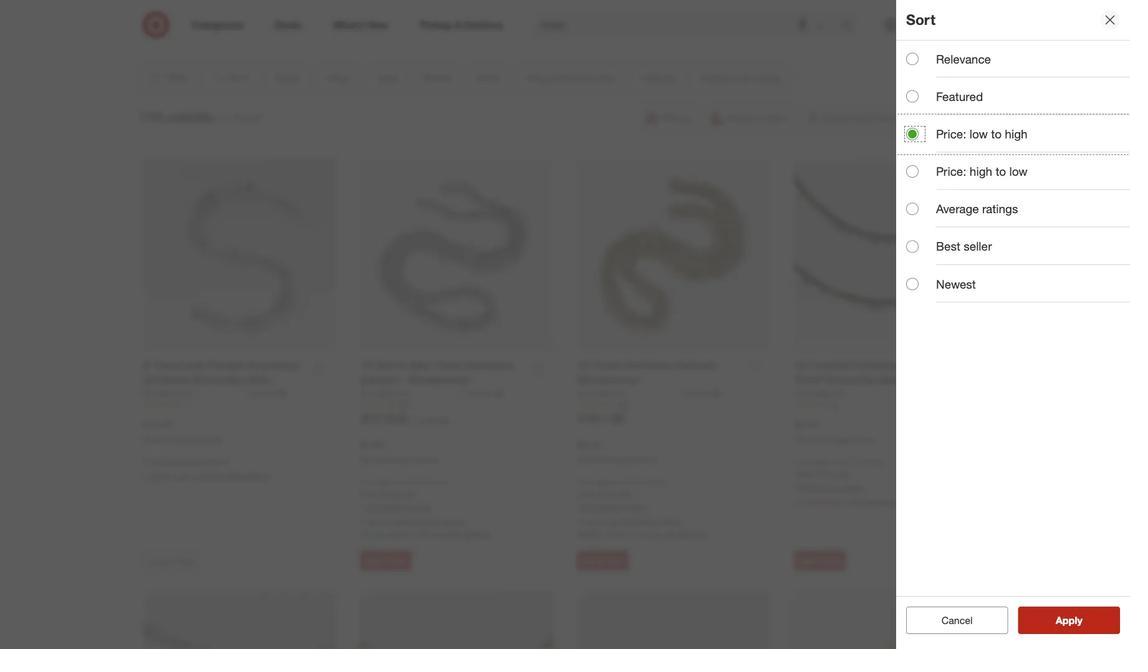 Task type: vqa. For each thing, say whether or not it's contained in the screenshot.
'hours' to the right
yes



Task type: locate. For each thing, give the bounding box(es) containing it.
charlotte for 9
[[859, 497, 896, 508]]

online up available
[[202, 435, 222, 445]]

ready
[[360, 529, 385, 540], [577, 529, 602, 540]]

when inside $10.00 when purchased online
[[143, 435, 163, 445]]

apply. for 757
[[407, 502, 431, 513]]

online down 398 link
[[637, 455, 657, 465]]

search
[[835, 20, 865, 32]]

online up the only ships with $35 orders free shipping * * exclusions apply. limited stock at  charlotte north
[[854, 435, 874, 445]]

low up "price: high to low"
[[970, 127, 988, 141]]

*
[[848, 469, 851, 480], [794, 482, 798, 493], [413, 489, 416, 500], [630, 489, 634, 500], [360, 502, 363, 513], [577, 502, 580, 513]]

purchased inside $3.00 when purchased online
[[382, 455, 417, 465]]

apply. for 9
[[842, 482, 865, 493]]

exclusions for 398
[[580, 502, 622, 513]]

7
[[182, 400, 186, 410]]

orders for 398
[[645, 477, 666, 486]]

stock inside the only ships with $35 orders free shipping * * exclusions apply. limited stock at  charlotte north
[[826, 497, 847, 508]]

ships
[[812, 457, 830, 466], [378, 477, 395, 486], [595, 477, 612, 486]]

1 ready from the left
[[360, 529, 385, 540]]

at inside the only ships with $35 orders free shipping * * exclusions apply. limited stock at  charlotte north
[[850, 497, 857, 508]]

to up ratings
[[996, 164, 1006, 179]]

1 vertical spatial to
[[996, 164, 1006, 179]]

at for 757
[[394, 517, 401, 528]]

to up "price: high to low"
[[991, 127, 1002, 141]]

apply
[[1056, 614, 1083, 627]]

shipping
[[814, 469, 848, 480], [380, 489, 413, 500], [597, 489, 630, 500]]

2 horizontal spatial ships
[[812, 457, 830, 466]]

0 horizontal spatial ready
[[360, 529, 385, 540]]

price: down the featured
[[936, 127, 967, 141]]

$35 for 9
[[848, 457, 860, 466]]

1 horizontal spatial high
[[1005, 127, 1028, 141]]

limited
[[143, 471, 172, 482], [794, 497, 823, 508]]

1 horizontal spatial pickup
[[680, 529, 707, 540]]

0 horizontal spatial only ships with $35 orders free shipping * * exclusions apply. in stock at  charlotte north ready within 2 hours with pickup
[[360, 477, 489, 540]]

shipping inside the only ships with $35 orders free shipping * * exclusions apply. limited stock at  charlotte north
[[814, 469, 848, 480]]

online inside $10.00 when purchased online
[[202, 435, 222, 445]]

exclusions apply. link
[[798, 482, 865, 493], [363, 502, 431, 513], [580, 502, 648, 513]]

0 horizontal spatial low
[[970, 127, 988, 141]]

2 horizontal spatial apply.
[[842, 482, 865, 493]]

stock
[[175, 471, 196, 482], [826, 497, 847, 508], [370, 517, 391, 528], [587, 517, 608, 528]]

2 only ships with $35 orders free shipping * * exclusions apply. in stock at  charlotte north ready within 2 hours with pickup from the left
[[577, 477, 707, 540]]

apply. inside the only ships with $35 orders free shipping * * exclusions apply. limited stock at  charlotte north
[[842, 482, 865, 493]]

orders inside the only ships with $35 orders free shipping * * exclusions apply. limited stock at  charlotte north
[[862, 457, 883, 466]]

free
[[794, 469, 812, 480], [360, 489, 378, 500], [577, 489, 595, 500]]

0 vertical spatial $5.00
[[794, 419, 819, 431]]

price: high to low
[[936, 164, 1028, 179]]

0 horizontal spatial $35
[[413, 477, 425, 486]]

ships for 398
[[595, 477, 612, 486]]

online inside $3.00 when purchased online
[[419, 455, 440, 465]]

purchased down '9'
[[816, 435, 852, 445]]

1 horizontal spatial $5.00 when purchased online
[[794, 419, 874, 445]]

0 horizontal spatial free
[[360, 489, 378, 500]]

1 horizontal spatial free
[[577, 489, 595, 500]]

0 horizontal spatial $5.00
[[577, 439, 602, 451]]

1 vertical spatial high
[[970, 164, 993, 179]]

only ships with $35 orders free shipping * * exclusions apply. limited stock at  charlotte north
[[794, 457, 920, 508]]

$5.00 for in
[[577, 439, 602, 451]]

online
[[202, 435, 222, 445], [854, 435, 874, 445], [419, 455, 440, 465], [637, 455, 657, 465]]

1 price: from the top
[[936, 127, 967, 141]]

online for 398
[[637, 455, 657, 465]]

stock for 9
[[826, 497, 847, 508]]

low
[[970, 127, 988, 141], [1010, 164, 1028, 179]]

2 pickup from the left
[[680, 529, 707, 540]]

0 horizontal spatial in
[[360, 517, 367, 528]]

1 vertical spatial price:
[[936, 164, 967, 179]]

0 horizontal spatial only
[[360, 477, 376, 486]]

0 horizontal spatial orders
[[427, 477, 449, 486]]

0 horizontal spatial within
[[388, 529, 411, 540]]

1 horizontal spatial orders
[[645, 477, 666, 486]]

1 horizontal spatial limited
[[794, 497, 823, 508]]

purchased inside $10.00 when purchased online
[[165, 435, 200, 445]]

0 horizontal spatial ships
[[378, 477, 395, 486]]

2 ready from the left
[[577, 529, 602, 540]]

ratings
[[983, 202, 1018, 216]]

$5.00 when purchased online down 398
[[577, 439, 657, 465]]

2 horizontal spatial orders
[[862, 457, 883, 466]]

purchased
[[165, 435, 200, 445], [816, 435, 852, 445], [382, 455, 417, 465], [599, 455, 634, 465]]

2 horizontal spatial only
[[794, 457, 810, 466]]

1 only ships with $35 orders free shipping * * exclusions apply. in stock at  charlotte north ready within 2 hours with pickup from the left
[[360, 477, 489, 540]]

9 link
[[794, 400, 987, 410]]

at
[[198, 471, 206, 482], [850, 497, 857, 508], [394, 517, 401, 528], [611, 517, 618, 528]]

purchased down 398
[[599, 455, 634, 465]]

seller
[[964, 239, 992, 254]]

0 horizontal spatial exclusions apply. link
[[363, 502, 431, 513]]

charlotte inside the only ships with $35 orders free shipping * * exclusions apply. limited stock at  charlotte north
[[859, 497, 896, 508]]

0 horizontal spatial 2
[[413, 529, 418, 540]]

0 vertical spatial limited
[[143, 471, 172, 482]]

1 horizontal spatial apply.
[[625, 502, 648, 513]]

1 horizontal spatial only ships with $35 orders free shipping * * exclusions apply. in stock at  charlotte north ready within 2 hours with pickup
[[577, 477, 707, 540]]

0 horizontal spatial $5.00 when purchased online
[[577, 439, 657, 465]]

exclusions inside the only ships with $35 orders free shipping * * exclusions apply. limited stock at  charlotte north
[[798, 482, 839, 493]]

0 horizontal spatial hours
[[420, 529, 442, 540]]

apply. for 398
[[625, 502, 648, 513]]

price:
[[936, 127, 967, 141], [936, 164, 967, 179]]

1 vertical spatial low
[[1010, 164, 1028, 179]]

when for 398
[[577, 455, 597, 465]]

advertisement region
[[191, 0, 939, 41]]

pickup
[[463, 529, 489, 540], [680, 529, 707, 540]]

price: for price: low to high
[[936, 127, 967, 141]]

$35 inside the only ships with $35 orders free shipping * * exclusions apply. limited stock at  charlotte north
[[848, 457, 860, 466]]

0 horizontal spatial shipping
[[380, 489, 413, 500]]

exclusions apply. link for 398
[[580, 502, 648, 513]]

only ships with $35 orders free shipping * * exclusions apply. in stock at  charlotte north ready within 2 hours with pickup
[[360, 477, 489, 540], [577, 477, 707, 540]]

1 horizontal spatial within
[[605, 529, 628, 540]]

free inside the only ships with $35 orders free shipping * * exclusions apply. limited stock at  charlotte north
[[794, 469, 812, 480]]

when for 7
[[143, 435, 163, 445]]

with
[[832, 457, 845, 466], [397, 477, 411, 486], [615, 477, 628, 486], [445, 529, 461, 540], [662, 529, 678, 540]]

ships inside the only ships with $35 orders free shipping * * exclusions apply. limited stock at  charlotte north
[[812, 457, 830, 466]]

purchased for 9
[[816, 435, 852, 445]]

sort dialog
[[896, 0, 1130, 649]]

$35
[[848, 457, 860, 466], [413, 477, 425, 486], [630, 477, 642, 486]]

sponsored
[[903, 42, 939, 51]]

2 for $5.00
[[630, 529, 635, 540]]

2 hours from the left
[[637, 529, 659, 540]]

2 for $3.00
[[413, 529, 418, 540]]

None radio
[[906, 90, 919, 103], [906, 128, 919, 140], [906, 278, 919, 290], [906, 90, 919, 103], [906, 128, 919, 140], [906, 278, 919, 290]]

What can we help you find? suggestions appear below search field
[[533, 11, 844, 39]]

1 horizontal spatial in
[[577, 517, 584, 528]]

apply.
[[842, 482, 865, 493], [407, 502, 431, 513], [625, 502, 648, 513]]

2 horizontal spatial exclusions
[[798, 482, 839, 493]]

within
[[388, 529, 411, 540], [605, 529, 628, 540]]

1 horizontal spatial hours
[[637, 529, 659, 540]]

limited inside the only ships with $35 orders free shipping * * exclusions apply. limited stock at  charlotte north
[[794, 497, 823, 508]]

$5.00
[[794, 419, 819, 431], [577, 439, 602, 451]]

1 pickup from the left
[[463, 529, 489, 540]]

1 horizontal spatial only
[[577, 477, 593, 486]]

with inside the only ships with $35 orders free shipping * * exclusions apply. limited stock at  charlotte north
[[832, 457, 845, 466]]

0 vertical spatial price:
[[936, 127, 967, 141]]

price: up average
[[936, 164, 967, 179]]

when inside $3.00 when purchased online
[[360, 455, 380, 465]]

1 horizontal spatial $35
[[630, 477, 642, 486]]

north for 757
[[442, 517, 464, 528]]

purchased down $3.00
[[382, 455, 417, 465]]

$5.00 when purchased online down '9'
[[794, 419, 874, 445]]

high
[[1005, 127, 1028, 141], [970, 164, 993, 179]]

orders
[[862, 457, 883, 466], [427, 477, 449, 486], [645, 477, 666, 486]]

1 horizontal spatial exclusions
[[580, 502, 622, 513]]

when
[[143, 435, 163, 445], [794, 435, 814, 445], [360, 455, 380, 465], [577, 455, 597, 465]]

charlotte
[[208, 471, 244, 482], [859, 497, 896, 508], [403, 517, 440, 528], [621, 517, 657, 528]]

1 within from the left
[[388, 529, 411, 540]]

only inside the only ships with $35 orders free shipping * * exclusions apply. limited stock at  charlotte north
[[794, 457, 810, 466]]

2 horizontal spatial shipping
[[814, 469, 848, 480]]

1 horizontal spatial ships
[[595, 477, 612, 486]]

1 in from the left
[[360, 517, 367, 528]]

0 horizontal spatial exclusions
[[363, 502, 405, 513]]

$10.00 when purchased online
[[143, 419, 222, 445]]

to
[[991, 127, 1002, 141], [996, 164, 1006, 179]]

only
[[794, 457, 810, 466], [360, 477, 376, 486], [577, 477, 593, 486]]

online for 7
[[202, 435, 222, 445]]

exclusions apply. link for 9
[[798, 482, 865, 493]]

1 vertical spatial limited
[[794, 497, 823, 508]]

$5.00 when purchased online for limited
[[794, 419, 874, 445]]

exclusions
[[798, 482, 839, 493], [363, 502, 405, 513], [580, 502, 622, 513]]

exclusions for 9
[[798, 482, 839, 493]]

0 horizontal spatial limited
[[143, 471, 172, 482]]

hours
[[420, 529, 442, 540], [637, 529, 659, 540]]

ready for $5.00
[[577, 529, 602, 540]]

1 horizontal spatial low
[[1010, 164, 1028, 179]]

2 horizontal spatial free
[[794, 469, 812, 480]]

None radio
[[906, 53, 919, 65], [906, 165, 919, 178], [906, 203, 919, 215], [906, 240, 919, 253], [906, 53, 919, 65], [906, 165, 919, 178], [906, 203, 919, 215], [906, 240, 919, 253]]

in
[[360, 517, 367, 528], [577, 517, 584, 528]]

average ratings
[[936, 202, 1018, 216]]

when for 757
[[360, 455, 380, 465]]

charlotte for 398
[[621, 517, 657, 528]]

to for low
[[996, 164, 1006, 179]]

apply button
[[1018, 607, 1120, 634]]

purchased up not
[[165, 435, 200, 445]]

2 horizontal spatial $35
[[848, 457, 860, 466]]

low up ratings
[[1010, 164, 1028, 179]]

relevance
[[936, 52, 991, 66]]

2 price: from the top
[[936, 164, 967, 179]]

2 2 from the left
[[630, 529, 635, 540]]

2 within from the left
[[605, 529, 628, 540]]

online down 757 link in the bottom of the page
[[419, 455, 440, 465]]

free for 9
[[794, 469, 812, 480]]

2 horizontal spatial exclusions apply. link
[[798, 482, 865, 493]]

charlotte for 757
[[403, 517, 440, 528]]

1 2 from the left
[[413, 529, 418, 540]]

2 in from the left
[[577, 517, 584, 528]]

north inside the only ships with $35 orders free shipping * * exclusions apply. limited stock at  charlotte north
[[898, 497, 920, 508]]

hours for $3.00
[[420, 529, 442, 540]]

0 vertical spatial to
[[991, 127, 1002, 141]]

1 horizontal spatial shipping
[[597, 489, 630, 500]]

high up "price: high to low"
[[1005, 127, 1028, 141]]

free for 757
[[360, 489, 378, 500]]

1 horizontal spatial ready
[[577, 529, 602, 540]]

$5.00 when purchased online
[[794, 419, 874, 445], [577, 439, 657, 465]]

purchased for 398
[[599, 455, 634, 465]]

2
[[413, 529, 418, 540], [630, 529, 635, 540]]

north
[[247, 471, 269, 482], [898, 497, 920, 508], [442, 517, 464, 528], [659, 517, 681, 528]]

1 horizontal spatial exclusions apply. link
[[580, 502, 648, 513]]

1 horizontal spatial $5.00
[[794, 419, 819, 431]]

0 vertical spatial high
[[1005, 127, 1028, 141]]

stock for 757
[[370, 517, 391, 528]]

0 horizontal spatial pickup
[[463, 529, 489, 540]]

high down price: low to high
[[970, 164, 993, 179]]

1 horizontal spatial 2
[[630, 529, 635, 540]]

$3.00 when purchased online
[[360, 439, 440, 465]]

1 hours from the left
[[420, 529, 442, 540]]

1 vertical spatial $5.00
[[577, 439, 602, 451]]

0 horizontal spatial apply.
[[407, 502, 431, 513]]



Task type: describe. For each thing, give the bounding box(es) containing it.
398
[[616, 400, 629, 410]]

7 link
[[143, 400, 336, 410]]

search button
[[835, 11, 865, 41]]

110
[[138, 108, 162, 125]]

sort
[[906, 11, 936, 28]]

orders for 757
[[427, 477, 449, 486]]

shipping for 9
[[814, 469, 848, 480]]

in for $5.00
[[577, 517, 584, 528]]

757 link
[[360, 400, 553, 410]]

at for 9
[[850, 497, 857, 508]]

charlotte inside shipping not available limited stock at  charlotte north
[[208, 471, 244, 482]]

ships for 9
[[812, 457, 830, 466]]

purchased for 757
[[382, 455, 417, 465]]

to for high
[[991, 127, 1002, 141]]

shipping
[[143, 456, 178, 467]]

only for 9
[[794, 457, 810, 466]]

hours for $5.00
[[637, 529, 659, 540]]

9
[[833, 400, 837, 410]]

featured
[[936, 89, 983, 104]]

for
[[218, 112, 230, 124]]

stock for 398
[[587, 517, 608, 528]]

within for $3.00
[[388, 529, 411, 540]]

shipping for 757
[[380, 489, 413, 500]]

free for 398
[[577, 489, 595, 500]]

not
[[180, 456, 193, 467]]

only ships with $35 orders free shipping * * exclusions apply. in stock at  charlotte north ready within 2 hours with pickup for $3.00
[[360, 477, 489, 540]]

newest
[[936, 277, 976, 291]]

only for 398
[[577, 477, 593, 486]]

available
[[195, 456, 229, 467]]

$5.00 for limited
[[794, 419, 819, 431]]

$35 for 398
[[630, 477, 642, 486]]

online for 757
[[419, 455, 440, 465]]

north inside shipping not available limited stock at  charlotte north
[[247, 471, 269, 482]]

$5.00 when purchased online for in
[[577, 439, 657, 465]]

with for 9
[[832, 457, 845, 466]]

stock inside shipping not available limited stock at  charlotte north
[[175, 471, 196, 482]]

with for 398
[[615, 477, 628, 486]]

0 horizontal spatial high
[[970, 164, 993, 179]]

purchased for 7
[[165, 435, 200, 445]]

price: for price: high to low
[[936, 164, 967, 179]]

at inside shipping not available limited stock at  charlotte north
[[198, 471, 206, 482]]

at for 398
[[611, 517, 618, 528]]

in for $3.00
[[360, 517, 367, 528]]

shipping not available limited stock at  charlotte north
[[143, 456, 269, 482]]

price: low to high
[[936, 127, 1028, 141]]

orders for 9
[[862, 457, 883, 466]]

$3.00
[[360, 439, 385, 451]]

"tinsel"
[[232, 112, 264, 124]]

average
[[936, 202, 979, 216]]

only for 757
[[360, 477, 376, 486]]

limited inside shipping not available limited stock at  charlotte north
[[143, 471, 172, 482]]

within for $5.00
[[605, 529, 628, 540]]

pickup for $3.00
[[463, 529, 489, 540]]

pickup for $5.00
[[680, 529, 707, 540]]

online for 9
[[854, 435, 874, 445]]

$10.00
[[143, 419, 173, 431]]

cancel button
[[906, 607, 1008, 634]]

ready for $3.00
[[360, 529, 385, 540]]

with for 757
[[397, 477, 411, 486]]

results
[[166, 108, 213, 125]]

ships for 757
[[378, 477, 395, 486]]

cancel
[[942, 614, 973, 627]]

best seller
[[936, 239, 992, 254]]

exclusions for 757
[[363, 502, 405, 513]]

398 link
[[577, 400, 770, 410]]

757
[[399, 400, 411, 410]]

when for 9
[[794, 435, 814, 445]]

$35 for 757
[[413, 477, 425, 486]]

0 vertical spatial low
[[970, 127, 988, 141]]

exclusions apply. link for 757
[[363, 502, 431, 513]]

north for 398
[[659, 517, 681, 528]]

only ships with $35 orders free shipping * * exclusions apply. in stock at  charlotte north ready within 2 hours with pickup for $5.00
[[577, 477, 707, 540]]

110 results for "tinsel"
[[138, 108, 264, 125]]

best
[[936, 239, 961, 254]]

shipping for 398
[[597, 489, 630, 500]]

north for 9
[[898, 497, 920, 508]]



